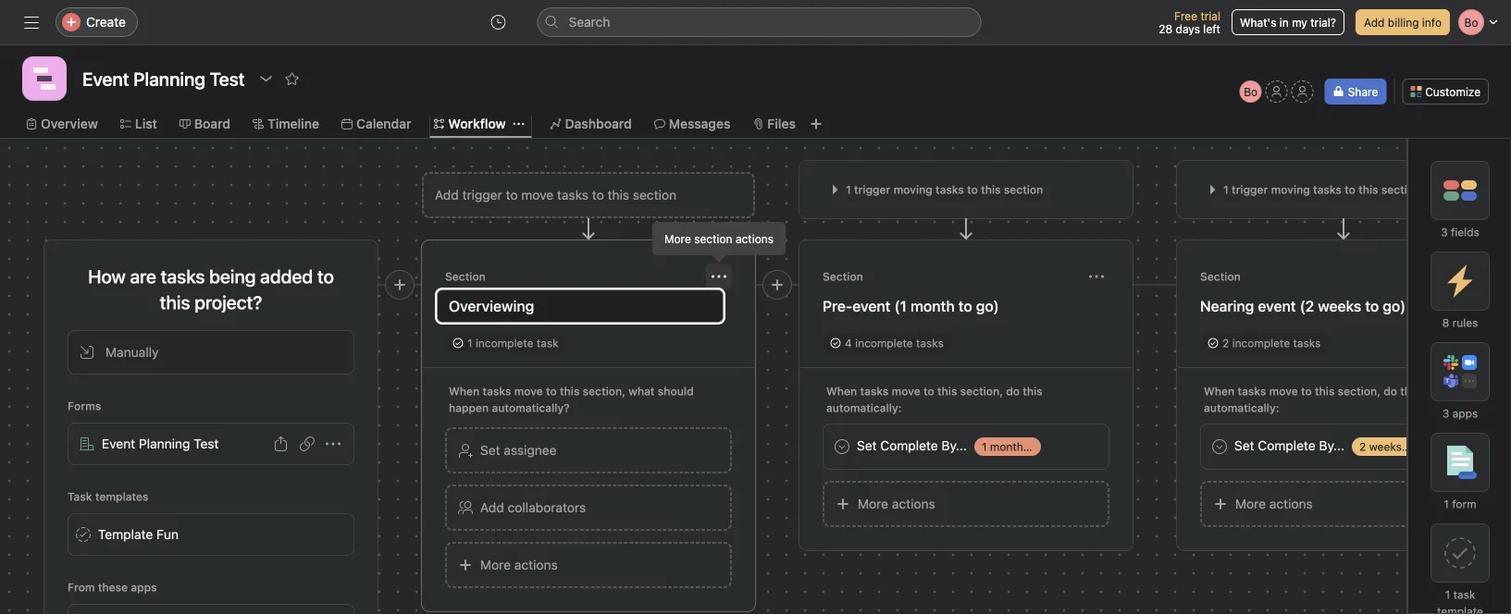 Task type: describe. For each thing, give the bounding box(es) containing it.
list
[[135, 116, 157, 131]]

calendar link
[[342, 114, 411, 134]]

pre-event (1 month to go)
[[823, 298, 999, 315]]

0 horizontal spatial more actions button
[[445, 542, 732, 589]]

free trial 28 days left
[[1159, 9, 1221, 35]]

add trigger to move tasks to this section
[[435, 187, 677, 203]]

test
[[194, 436, 219, 452]]

add to starred image
[[285, 71, 300, 86]]

pre-
[[823, 298, 853, 315]]

tasks inside when tasks move to this section, what should happen automatically?
[[483, 385, 511, 398]]

to inside button
[[959, 298, 973, 315]]

1 trigger moving tasks to this section for month
[[846, 183, 1044, 196]]

1 form
[[1444, 498, 1477, 511]]

moving for (1
[[894, 183, 933, 196]]

1 task template
[[1438, 589, 1484, 615]]

assignee
[[504, 443, 557, 458]]

customize
[[1426, 85, 1481, 98]]

pre-event (1 month to go) button
[[823, 290, 1110, 323]]

overview link
[[26, 114, 98, 134]]

(1
[[895, 298, 907, 315]]

from
[[68, 581, 95, 594]]

messages link
[[654, 114, 731, 134]]

add collaborators button
[[445, 485, 732, 531]]

set for nearing
[[1235, 438, 1255, 454]]

to inside button
[[1366, 298, 1379, 315]]

do for pre-event (1 month to go)
[[1006, 385, 1020, 398]]

fun
[[156, 527, 179, 542]]

3 section from the left
[[1201, 270, 1241, 283]]

weeks inside button
[[1318, 298, 1362, 315]]

month inside button
[[911, 298, 955, 315]]

section, inside when tasks move to this section, what should happen automatically?
[[583, 385, 626, 398]]

set for pre-
[[857, 438, 877, 454]]

manually
[[106, 345, 159, 360]]

files
[[768, 116, 796, 131]]

fields
[[1451, 226, 1480, 239]]

how are tasks being added to this project?
[[88, 266, 334, 313]]

workflow link
[[434, 114, 506, 134]]

1 vertical spatial apps
[[131, 581, 157, 594]]

board
[[194, 116, 230, 131]]

planning
[[139, 436, 190, 452]]

files link
[[753, 114, 796, 134]]

nearing event (2 weeks to go) button
[[1201, 290, 1487, 323]]

section, for pre-event (1 month to go)
[[961, 385, 1003, 398]]

billing
[[1388, 16, 1419, 29]]

template fun button
[[68, 514, 355, 556]]

added
[[260, 266, 313, 287]]

event inside button
[[853, 298, 891, 315]]

trial
[[1201, 9, 1221, 22]]

when for nearing event (2 weeks to go)
[[1204, 385, 1235, 398]]

when tasks move to this section, do this automatically: for month
[[827, 385, 1043, 415]]

3 for 3 fields
[[1441, 226, 1448, 239]]

create button
[[56, 7, 138, 37]]

4
[[845, 337, 852, 350]]

1 trigger moving tasks to this section button for month
[[823, 177, 1110, 203]]

1 trigger moving tasks to this section button for weeks
[[1201, 177, 1487, 203]]

left
[[1204, 22, 1221, 35]]

template
[[1438, 605, 1484, 615]]

tab actions image
[[513, 118, 524, 130]]

0 horizontal spatial more actions
[[480, 558, 558, 573]]

task
[[68, 491, 92, 504]]

these
[[98, 581, 128, 594]]

when tasks move to this section, what should happen automatically?
[[449, 385, 694, 415]]

to inside the how are tasks being added to this project?
[[317, 266, 334, 287]]

do for nearing event (2 weeks to go)
[[1384, 385, 1398, 398]]

tasks inside dropdown button
[[557, 187, 589, 203]]

1 incomplete from the left
[[476, 337, 534, 350]]

when tasks move to this section, do this automatically: for weeks
[[1204, 385, 1421, 415]]

task templates
[[68, 491, 149, 504]]

calendar
[[356, 116, 411, 131]]

section for add collaborators
[[445, 270, 486, 283]]

set complete by... for (2
[[1235, 438, 1345, 454]]

section for more actions
[[823, 270, 863, 283]]

templates
[[95, 491, 149, 504]]

add billing info
[[1364, 16, 1442, 29]]

to inside when tasks move to this section, what should happen automatically?
[[546, 385, 557, 398]]

dashboard
[[565, 116, 632, 131]]

nearing
[[1201, 298, 1255, 315]]

automatically: for pre-
[[827, 402, 902, 415]]

how
[[88, 266, 126, 287]]

0 vertical spatial task
[[537, 337, 559, 350]]

New section text field
[[437, 290, 724, 323]]

history image
[[491, 15, 506, 30]]

expand sidebar image
[[24, 15, 39, 30]]

go) for nearing event (2 weeks to go)
[[1383, 298, 1406, 315]]

event
[[102, 436, 135, 452]]

search button
[[537, 7, 982, 37]]

more section actions image
[[1089, 269, 1104, 284]]

more actions for (1
[[858, 497, 936, 512]]

before for pre-event (1 month to go)
[[1027, 441, 1061, 454]]

when for pre-event (1 month to go)
[[827, 385, 857, 398]]

task inside 1 task template
[[1454, 589, 1476, 602]]

by... for weeks
[[1319, 438, 1345, 454]]

section, for nearing event (2 weeks to go)
[[1338, 385, 1381, 398]]

add collaborators
[[480, 500, 586, 516]]

1 vertical spatial month
[[990, 441, 1024, 454]]

2 for 2 incomplete tasks
[[1223, 337, 1229, 350]]

add tab image
[[809, 117, 824, 131]]

dashboard link
[[550, 114, 632, 134]]

add for add trigger to move tasks to this section
[[435, 187, 459, 203]]

8 rules
[[1443, 317, 1479, 330]]

this inside when tasks move to this section, what should happen automatically?
[[560, 385, 580, 398]]

info
[[1423, 16, 1442, 29]]

my
[[1292, 16, 1308, 29]]



Task type: vqa. For each thing, say whether or not it's contained in the screenshot.
More actions for this task Icon
no



Task type: locate. For each thing, give the bounding box(es) containing it.
complete for (2
[[1258, 438, 1316, 454]]

0 horizontal spatial go)
[[976, 298, 999, 315]]

tasks
[[936, 183, 964, 196], [1313, 183, 1342, 196], [557, 187, 589, 203], [161, 266, 205, 287], [916, 337, 944, 350], [1294, 337, 1321, 350], [483, 385, 511, 398], [860, 385, 889, 398], [1238, 385, 1267, 398]]

0 horizontal spatial 2
[[1223, 337, 1229, 350]]

section, left what
[[583, 385, 626, 398]]

more actions for (2
[[1236, 497, 1313, 512]]

move down the tab actions image
[[521, 187, 554, 203]]

0 horizontal spatial month
[[911, 298, 955, 315]]

1 horizontal spatial trigger
[[854, 183, 891, 196]]

trigger
[[854, 183, 891, 196], [1232, 183, 1268, 196], [462, 187, 502, 203]]

1 month before event
[[982, 441, 1093, 454]]

add billing info button
[[1356, 9, 1450, 35]]

1 section from the left
[[445, 270, 486, 283]]

task
[[537, 337, 559, 350], [1454, 589, 1476, 602]]

3 when from the left
[[1204, 385, 1235, 398]]

what's
[[1240, 16, 1277, 29]]

0 horizontal spatial task
[[537, 337, 559, 350]]

0 vertical spatial 2
[[1223, 337, 1229, 350]]

0 horizontal spatial 1 trigger moving tasks to this section button
[[823, 177, 1110, 203]]

by... for month
[[942, 438, 967, 454]]

this inside dropdown button
[[608, 187, 629, 203]]

add inside add billing info button
[[1364, 16, 1385, 29]]

0 horizontal spatial trigger
[[462, 187, 502, 203]]

1 horizontal spatial when tasks move to this section, do this automatically:
[[1204, 385, 1421, 415]]

0 horizontal spatial apps
[[131, 581, 157, 594]]

add left collaborators
[[480, 500, 504, 516]]

days
[[1176, 22, 1201, 35]]

move inside dropdown button
[[521, 187, 554, 203]]

are
[[130, 266, 156, 287]]

go) for pre-event (1 month to go)
[[976, 298, 999, 315]]

2 horizontal spatial more actions button
[[1201, 481, 1487, 528]]

3 apps
[[1443, 407, 1478, 420]]

1 inside 1 task template
[[1446, 589, 1451, 602]]

0 horizontal spatial automatically:
[[827, 402, 902, 415]]

go) inside button
[[1383, 298, 1406, 315]]

1 horizontal spatial 1 trigger moving tasks to this section
[[1224, 183, 1421, 196]]

event inside button
[[1258, 298, 1296, 315]]

board link
[[179, 114, 230, 134]]

section up 1 incomplete task
[[445, 270, 486, 283]]

more section actions
[[665, 232, 774, 245]]

2 complete from the left
[[1258, 438, 1316, 454]]

move
[[521, 187, 554, 203], [514, 385, 543, 398], [892, 385, 921, 398], [1270, 385, 1298, 398]]

3
[[1441, 226, 1448, 239], [1443, 407, 1450, 420]]

0 horizontal spatial do
[[1006, 385, 1020, 398]]

moving for (2
[[1271, 183, 1310, 196]]

section, up 2 weeks before event
[[1338, 385, 1381, 398]]

0 horizontal spatial complete
[[881, 438, 938, 454]]

complete for (1
[[881, 438, 938, 454]]

create
[[86, 14, 126, 30]]

1 when tasks move to this section, do this automatically: from the left
[[827, 385, 1043, 415]]

free
[[1175, 9, 1198, 22]]

0 horizontal spatial weeks
[[1318, 298, 1362, 315]]

1 horizontal spatial incomplete
[[855, 337, 913, 350]]

more
[[665, 232, 691, 245], [858, 497, 889, 512], [1236, 497, 1266, 512], [480, 558, 511, 573]]

move down "4 incomplete tasks"
[[892, 385, 921, 398]]

trigger inside add trigger to move tasks to this section dropdown button
[[462, 187, 502, 203]]

by... left 1 month before event
[[942, 438, 967, 454]]

apps
[[1453, 407, 1478, 420], [131, 581, 157, 594]]

more section actions image
[[712, 269, 727, 284]]

task down new section text box at the left of the page
[[537, 337, 559, 350]]

workflow
[[448, 116, 506, 131]]

add trigger to move tasks to this section button
[[422, 172, 755, 218]]

2 when tasks move to this section, do this automatically: from the left
[[1204, 385, 1421, 415]]

2 vertical spatial add
[[480, 500, 504, 516]]

0 horizontal spatial when
[[449, 385, 480, 398]]

2 horizontal spatial section,
[[1338, 385, 1381, 398]]

go) right (2
[[1383, 298, 1406, 315]]

timeline link
[[253, 114, 319, 134]]

incomplete up automatically?
[[476, 337, 534, 350]]

1 horizontal spatial before
[[1405, 441, 1439, 454]]

2 do from the left
[[1384, 385, 1398, 398]]

trigger for nearing
[[1232, 183, 1268, 196]]

1 1 trigger moving tasks to this section from the left
[[846, 183, 1044, 196]]

before for nearing event (2 weeks to go)
[[1405, 441, 1439, 454]]

move up automatically?
[[514, 385, 543, 398]]

0 horizontal spatial by...
[[942, 438, 967, 454]]

3 incomplete from the left
[[1233, 337, 1290, 350]]

1 horizontal spatial set complete by...
[[1235, 438, 1345, 454]]

1 horizontal spatial do
[[1384, 385, 1398, 398]]

month
[[911, 298, 955, 315], [990, 441, 1024, 454]]

section up nearing
[[1201, 270, 1241, 283]]

when down 2 incomplete tasks
[[1204, 385, 1235, 398]]

do up 1 month before event
[[1006, 385, 1020, 398]]

actions
[[736, 232, 774, 245], [892, 497, 936, 512], [1270, 497, 1313, 512], [514, 558, 558, 573]]

1 set complete by... from the left
[[857, 438, 967, 454]]

1 vertical spatial weeks
[[1370, 441, 1402, 454]]

0 horizontal spatial moving
[[894, 183, 933, 196]]

1 horizontal spatial 1 trigger moving tasks to this section button
[[1201, 177, 1487, 203]]

weeks
[[1318, 298, 1362, 315], [1370, 441, 1402, 454]]

nearing event (2 weeks to go)
[[1201, 298, 1406, 315]]

incomplete for pre-event (1 month to go)
[[855, 337, 913, 350]]

1 horizontal spatial 2
[[1360, 441, 1366, 454]]

28
[[1159, 22, 1173, 35]]

set complete by... for (1
[[857, 438, 967, 454]]

form
[[1453, 498, 1477, 511]]

1 horizontal spatial moving
[[1271, 183, 1310, 196]]

move for 4 incomplete tasks
[[892, 385, 921, 398]]

when tasks move to this section, do this automatically: down 2 incomplete tasks
[[1204, 385, 1421, 415]]

share form image
[[274, 437, 289, 452]]

show options image
[[259, 71, 274, 86]]

0 vertical spatial weeks
[[1318, 298, 1362, 315]]

1 horizontal spatial by...
[[1319, 438, 1345, 454]]

do
[[1006, 385, 1020, 398], [1384, 385, 1398, 398]]

2 1 trigger moving tasks to this section button from the left
[[1201, 177, 1487, 203]]

timeline
[[268, 116, 319, 131]]

2 incomplete tasks
[[1223, 337, 1321, 350]]

what's in my trial? button
[[1232, 9, 1345, 35]]

this project?
[[160, 292, 262, 313]]

2 moving from the left
[[1271, 183, 1310, 196]]

1 before from the left
[[1027, 441, 1061, 454]]

1 automatically: from the left
[[827, 402, 902, 415]]

add inside add collaborators button
[[480, 500, 504, 516]]

2 by... from the left
[[1319, 438, 1345, 454]]

2 horizontal spatial add
[[1364, 16, 1385, 29]]

section
[[445, 270, 486, 283], [823, 270, 863, 283], [1201, 270, 1241, 283]]

apps up 2 weeks before event
[[1453, 407, 1478, 420]]

incomplete right 4
[[855, 337, 913, 350]]

0 vertical spatial apps
[[1453, 407, 1478, 420]]

0 horizontal spatial set complete by...
[[857, 438, 967, 454]]

automatically: for nearing
[[1204, 402, 1280, 415]]

share button
[[1325, 79, 1387, 105]]

happen
[[449, 402, 489, 415]]

more actions
[[858, 497, 936, 512], [1236, 497, 1313, 512], [480, 558, 558, 573]]

do up 2 weeks before event
[[1384, 385, 1398, 398]]

1 go) from the left
[[976, 298, 999, 315]]

when up happen
[[449, 385, 480, 398]]

1 by... from the left
[[942, 438, 967, 454]]

section
[[1004, 183, 1044, 196], [1382, 183, 1421, 196], [633, 187, 677, 203], [694, 232, 733, 245]]

2 set complete by... from the left
[[1235, 438, 1345, 454]]

go) right (1
[[976, 298, 999, 315]]

section,
[[583, 385, 626, 398], [961, 385, 1003, 398], [1338, 385, 1381, 398]]

task up 'template' at the bottom of page
[[1454, 589, 1476, 602]]

None text field
[[78, 62, 250, 95]]

1 trigger moving tasks to this section button
[[823, 177, 1110, 203], [1201, 177, 1487, 203]]

event planning test button
[[68, 423, 355, 466]]

2 1 trigger moving tasks to this section from the left
[[1224, 183, 1421, 196]]

4 incomplete tasks
[[845, 337, 944, 350]]

in
[[1280, 16, 1289, 29]]

template
[[98, 527, 153, 542]]

incomplete for nearing event (2 weeks to go)
[[1233, 337, 1290, 350]]

when tasks move to this section, do this automatically: down "4 incomplete tasks"
[[827, 385, 1043, 415]]

1 horizontal spatial more actions
[[858, 497, 936, 512]]

0 vertical spatial add
[[1364, 16, 1385, 29]]

3 section, from the left
[[1338, 385, 1381, 398]]

automatically:
[[827, 402, 902, 415], [1204, 402, 1280, 415]]

add down workflow "link"
[[435, 187, 459, 203]]

1 do from the left
[[1006, 385, 1020, 398]]

1 section, from the left
[[583, 385, 626, 398]]

0 horizontal spatial 1 trigger moving tasks to this section
[[846, 183, 1044, 196]]

0 vertical spatial month
[[911, 298, 955, 315]]

when inside when tasks move to this section, what should happen automatically?
[[449, 385, 480, 398]]

messages
[[669, 116, 731, 131]]

2 horizontal spatial more actions
[[1236, 497, 1313, 512]]

incomplete down nearing
[[1233, 337, 1290, 350]]

0 horizontal spatial add
[[435, 187, 459, 203]]

more actions button down add collaborators button
[[445, 542, 732, 589]]

from these apps
[[68, 581, 157, 594]]

trial?
[[1311, 16, 1337, 29]]

set inside button
[[480, 443, 500, 458]]

collaborators
[[508, 500, 586, 516]]

1 horizontal spatial section,
[[961, 385, 1003, 398]]

1 vertical spatial task
[[1454, 589, 1476, 602]]

2 when from the left
[[827, 385, 857, 398]]

1 horizontal spatial when
[[827, 385, 857, 398]]

1
[[846, 183, 851, 196], [1224, 183, 1229, 196], [467, 337, 473, 350], [982, 441, 987, 454], [1444, 498, 1449, 511], [1446, 589, 1451, 602]]

event planning test
[[102, 436, 219, 452]]

1 vertical spatial 3
[[1443, 407, 1450, 420]]

0 horizontal spatial before
[[1027, 441, 1061, 454]]

1 horizontal spatial section
[[823, 270, 863, 283]]

more for left more actions dropdown button
[[480, 558, 511, 573]]

timeline image
[[33, 68, 56, 90]]

1 horizontal spatial apps
[[1453, 407, 1478, 420]]

2 before from the left
[[1405, 441, 1439, 454]]

set complete by...
[[857, 438, 967, 454], [1235, 438, 1345, 454]]

0 horizontal spatial set
[[480, 443, 500, 458]]

1 horizontal spatial task
[[1454, 589, 1476, 602]]

more for more actions dropdown button related to weeks
[[1236, 497, 1266, 512]]

tasks inside the how are tasks being added to this project?
[[161, 266, 205, 287]]

1 vertical spatial add
[[435, 187, 459, 203]]

set assignee
[[480, 443, 557, 458]]

search
[[569, 14, 610, 30]]

more actions button for weeks
[[1201, 481, 1487, 528]]

2 incomplete from the left
[[855, 337, 913, 350]]

rules
[[1453, 317, 1479, 330]]

trigger for pre-
[[854, 183, 891, 196]]

1 horizontal spatial automatically:
[[1204, 402, 1280, 415]]

1 complete from the left
[[881, 438, 938, 454]]

1 horizontal spatial more actions button
[[823, 481, 1110, 528]]

automatically: down 2 incomplete tasks
[[1204, 402, 1280, 415]]

3 left fields
[[1441, 226, 1448, 239]]

moving
[[894, 183, 933, 196], [1271, 183, 1310, 196]]

1 horizontal spatial complete
[[1258, 438, 1316, 454]]

move for 2 incomplete tasks
[[1270, 385, 1298, 398]]

section, up 1 month before event
[[961, 385, 1003, 398]]

overview
[[41, 116, 98, 131]]

go) inside button
[[976, 298, 999, 315]]

when
[[449, 385, 480, 398], [827, 385, 857, 398], [1204, 385, 1235, 398]]

2 horizontal spatial incomplete
[[1233, 337, 1290, 350]]

add
[[1364, 16, 1385, 29], [435, 187, 459, 203], [480, 500, 504, 516]]

more for month's more actions dropdown button
[[858, 497, 889, 512]]

apps right these
[[131, 581, 157, 594]]

2 section, from the left
[[961, 385, 1003, 398]]

add left billing
[[1364, 16, 1385, 29]]

1 horizontal spatial go)
[[1383, 298, 1406, 315]]

2 horizontal spatial trigger
[[1232, 183, 1268, 196]]

1 trigger moving tasks to this section for weeks
[[1224, 183, 1421, 196]]

by... left 2 weeks before event
[[1319, 438, 1345, 454]]

2 horizontal spatial when
[[1204, 385, 1235, 398]]

more actions button down 2 weeks before event
[[1201, 481, 1487, 528]]

3 up 2 weeks before event
[[1443, 407, 1450, 420]]

automatically: down 4
[[827, 402, 902, 415]]

1 horizontal spatial set
[[857, 438, 877, 454]]

0 vertical spatial 3
[[1441, 226, 1448, 239]]

move inside when tasks move to this section, what should happen automatically?
[[514, 385, 543, 398]]

set
[[857, 438, 877, 454], [1235, 438, 1255, 454], [480, 443, 500, 458]]

add inside add trigger to move tasks to this section dropdown button
[[435, 187, 459, 203]]

should
[[658, 385, 694, 398]]

what's in my trial?
[[1240, 16, 1337, 29]]

1 incomplete task
[[467, 337, 559, 350]]

2
[[1223, 337, 1229, 350], [1360, 441, 1366, 454]]

2 go) from the left
[[1383, 298, 1406, 315]]

to
[[967, 183, 978, 196], [1345, 183, 1356, 196], [506, 187, 518, 203], [592, 187, 604, 203], [317, 266, 334, 287], [959, 298, 973, 315], [1366, 298, 1379, 315], [546, 385, 557, 398], [924, 385, 935, 398], [1301, 385, 1312, 398]]

automatically?
[[492, 402, 570, 415]]

template fun
[[98, 527, 179, 542]]

more actions button for month
[[823, 481, 1110, 528]]

2 for 2 weeks before event
[[1360, 441, 1366, 454]]

1 vertical spatial 2
[[1360, 441, 1366, 454]]

more actions button
[[823, 481, 1110, 528], [1201, 481, 1487, 528], [445, 542, 732, 589]]

when down 4
[[827, 385, 857, 398]]

list link
[[120, 114, 157, 134]]

1 horizontal spatial weeks
[[1370, 441, 1402, 454]]

section up pre- at the right of page
[[823, 270, 863, 283]]

3 for 3 apps
[[1443, 407, 1450, 420]]

what
[[629, 385, 655, 398]]

3 fields
[[1441, 226, 1480, 239]]

1 when from the left
[[449, 385, 480, 398]]

copy form link image
[[300, 437, 315, 452]]

move for 1 incomplete task
[[514, 385, 543, 398]]

add for add collaborators
[[480, 500, 504, 516]]

1 horizontal spatial add
[[480, 500, 504, 516]]

1 moving from the left
[[894, 183, 933, 196]]

0 horizontal spatial section
[[445, 270, 486, 283]]

search list box
[[537, 7, 982, 37]]

share
[[1348, 85, 1379, 98]]

2 weeks before event
[[1360, 441, 1471, 454]]

bo button
[[1240, 81, 1262, 103]]

before
[[1027, 441, 1061, 454], [1405, 441, 1439, 454]]

1 1 trigger moving tasks to this section button from the left
[[823, 177, 1110, 203]]

move down 2 incomplete tasks
[[1270, 385, 1298, 398]]

set assignee button
[[445, 428, 732, 474]]

(2
[[1300, 298, 1315, 315]]

add for add billing info
[[1364, 16, 1385, 29]]

forms
[[68, 400, 101, 413]]

more actions button down 1 month before event
[[823, 481, 1110, 528]]

2 horizontal spatial set
[[1235, 438, 1255, 454]]

2 automatically: from the left
[[1204, 402, 1280, 415]]

show options image
[[326, 437, 341, 452]]

0 horizontal spatial when tasks move to this section, do this automatically:
[[827, 385, 1043, 415]]

2 horizontal spatial section
[[1201, 270, 1241, 283]]

0 horizontal spatial section,
[[583, 385, 626, 398]]

1 horizontal spatial month
[[990, 441, 1024, 454]]

2 section from the left
[[823, 270, 863, 283]]

8
[[1443, 317, 1450, 330]]

0 horizontal spatial incomplete
[[476, 337, 534, 350]]

being
[[209, 266, 256, 287]]



